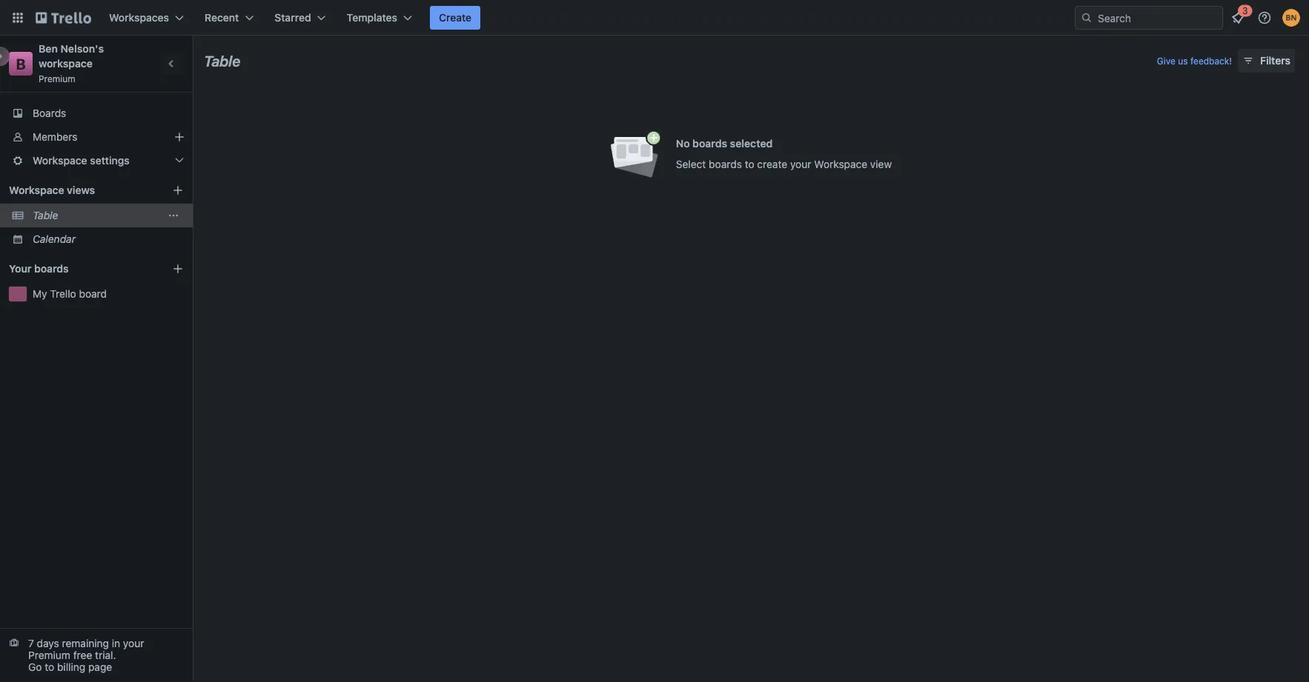 Task type: locate. For each thing, give the bounding box(es) containing it.
your inside 7 days remaining in your premium free trial. go to billing page
[[123, 638, 144, 650]]

nelson's
[[60, 43, 104, 55]]

my trello board
[[33, 288, 107, 300]]

your right create
[[790, 158, 812, 171]]

to
[[745, 158, 755, 171], [45, 662, 54, 674]]

workspace
[[33, 155, 87, 167], [814, 158, 868, 171], [9, 184, 64, 196]]

boards
[[693, 138, 727, 150], [709, 158, 742, 171], [34, 263, 69, 275]]

your boards
[[9, 263, 69, 275]]

page
[[88, 662, 112, 674]]

1 vertical spatial to
[[45, 662, 54, 674]]

your
[[790, 158, 812, 171], [123, 638, 144, 650]]

create button
[[430, 6, 481, 30]]

to down "selected" at the top right of page
[[745, 158, 755, 171]]

1 vertical spatial boards
[[709, 158, 742, 171]]

my
[[33, 288, 47, 300]]

workspace
[[39, 57, 93, 70]]

boards down no boards selected
[[709, 158, 742, 171]]

0 vertical spatial premium
[[39, 73, 75, 84]]

table up calendar
[[33, 209, 58, 222]]

templates
[[347, 11, 397, 24]]

workspaces button
[[100, 6, 193, 30]]

1 horizontal spatial table
[[204, 52, 241, 69]]

0 horizontal spatial your
[[123, 638, 144, 650]]

table down recent
[[204, 52, 241, 69]]

members
[[33, 131, 77, 143]]

0 vertical spatial to
[[745, 158, 755, 171]]

starred button
[[266, 6, 335, 30]]

boards right no
[[693, 138, 727, 150]]

workspace left the views
[[9, 184, 64, 196]]

calendar link
[[33, 232, 184, 247]]

boards up my
[[34, 263, 69, 275]]

table
[[204, 52, 241, 69], [33, 209, 58, 222]]

create
[[757, 158, 788, 171]]

starred
[[275, 11, 311, 24]]

table link
[[33, 208, 160, 223]]

Table text field
[[204, 47, 241, 75]]

workspace inside dropdown button
[[33, 155, 87, 167]]

board
[[79, 288, 107, 300]]

0 vertical spatial boards
[[693, 138, 727, 150]]

your right in
[[123, 638, 144, 650]]

selected
[[730, 138, 773, 150]]

1 vertical spatial premium
[[28, 650, 70, 662]]

0 horizontal spatial to
[[45, 662, 54, 674]]

1 horizontal spatial your
[[790, 158, 812, 171]]

give
[[1157, 56, 1176, 66]]

to inside 7 days remaining in your premium free trial. go to billing page
[[45, 662, 54, 674]]

workspace left view
[[814, 158, 868, 171]]

feedback!
[[1191, 56, 1232, 66]]

premium inside 7 days remaining in your premium free trial. go to billing page
[[28, 650, 70, 662]]

workspace down members
[[33, 155, 87, 167]]

workspace for workspace views
[[9, 184, 64, 196]]

boards for selected
[[693, 138, 727, 150]]

days
[[37, 638, 59, 650]]

select
[[676, 158, 706, 171]]

your for in
[[123, 638, 144, 650]]

free
[[73, 650, 92, 662]]

to right the 'go'
[[45, 662, 54, 674]]

settings
[[90, 155, 130, 167]]

give us feedback! link
[[1157, 56, 1232, 66]]

billing
[[57, 662, 85, 674]]

filters
[[1261, 54, 1291, 67]]

0 vertical spatial table
[[204, 52, 241, 69]]

boards link
[[0, 102, 193, 125]]

workspace settings
[[33, 155, 130, 167]]

0 vertical spatial your
[[790, 158, 812, 171]]

premium
[[39, 73, 75, 84], [28, 650, 70, 662]]

select boards to create your workspace view
[[676, 158, 892, 171]]

templates button
[[338, 6, 421, 30]]

premium inside ben nelson's workspace premium
[[39, 73, 75, 84]]

your boards with 1 items element
[[9, 260, 150, 278]]

1 vertical spatial table
[[33, 209, 58, 222]]

1 vertical spatial your
[[123, 638, 144, 650]]

b
[[16, 55, 26, 72]]



Task type: describe. For each thing, give the bounding box(es) containing it.
1 horizontal spatial to
[[745, 158, 755, 171]]

my trello board link
[[33, 287, 184, 302]]

ben nelson's workspace premium
[[39, 43, 107, 84]]

workspaces
[[109, 11, 169, 24]]

trello
[[50, 288, 76, 300]]

us
[[1178, 56, 1188, 66]]

create a view image
[[172, 185, 184, 196]]

go
[[28, 662, 42, 674]]

7
[[28, 638, 34, 650]]

create
[[439, 11, 472, 24]]

recent
[[205, 11, 239, 24]]

workspace settings button
[[0, 149, 193, 173]]

calendar
[[33, 233, 76, 245]]

Search field
[[1093, 7, 1223, 29]]

workspace for workspace settings
[[33, 155, 87, 167]]

remaining
[[62, 638, 109, 650]]

workspace views
[[9, 184, 95, 196]]

boards
[[33, 107, 66, 119]]

your for create
[[790, 158, 812, 171]]

b link
[[9, 52, 33, 76]]

3 notifications image
[[1229, 9, 1247, 27]]

7 days remaining in your premium free trial. go to billing page
[[28, 638, 144, 674]]

ben
[[39, 43, 58, 55]]

in
[[112, 638, 120, 650]]

open information menu image
[[1258, 10, 1272, 25]]

workspace navigation collapse icon image
[[162, 53, 182, 74]]

boards for to
[[709, 158, 742, 171]]

recent button
[[196, 6, 263, 30]]

your
[[9, 263, 32, 275]]

filters button
[[1238, 49, 1295, 73]]

2 vertical spatial boards
[[34, 263, 69, 275]]

no
[[676, 138, 690, 150]]

go to billing page link
[[28, 662, 112, 674]]

workspace actions menu image
[[168, 210, 179, 222]]

back to home image
[[36, 6, 91, 30]]

ben nelson's workspace link
[[39, 43, 107, 70]]

views
[[67, 184, 95, 196]]

members link
[[0, 125, 193, 149]]

give us feedback!
[[1157, 56, 1232, 66]]

trial.
[[95, 650, 116, 662]]

search image
[[1081, 12, 1093, 24]]

primary element
[[0, 0, 1309, 36]]

no boards selected image
[[610, 130, 661, 178]]

no boards selected
[[676, 138, 773, 150]]

0 horizontal spatial table
[[33, 209, 58, 222]]

ben nelson (bennelson96) image
[[1283, 9, 1301, 27]]

view
[[870, 158, 892, 171]]

add board image
[[172, 263, 184, 275]]



Task type: vqa. For each thing, say whether or not it's contained in the screenshot.
added
no



